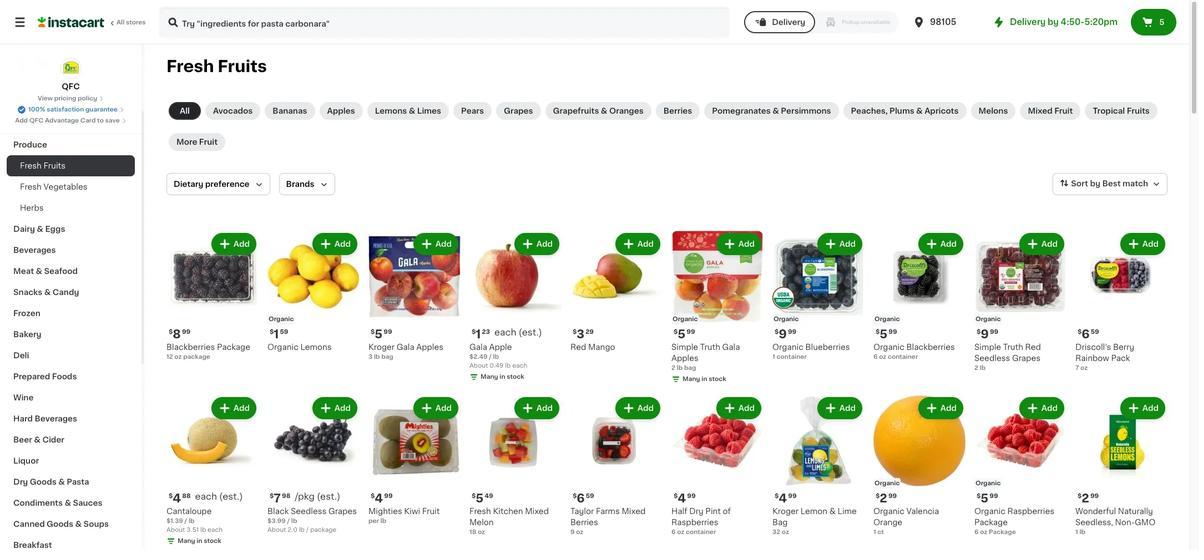 Task type: describe. For each thing, give the bounding box(es) containing it.
truth for seedless
[[1003, 344, 1023, 351]]

qfc inside qfc link
[[62, 83, 80, 90]]

1 vertical spatial package
[[975, 519, 1008, 527]]

oranges
[[609, 107, 644, 115]]

$ 1 23
[[472, 329, 490, 340]]

apricots
[[925, 107, 959, 115]]

$ 3 29
[[573, 329, 594, 340]]

2 vertical spatial package
[[989, 529, 1016, 536]]

buy it again link
[[7, 30, 135, 52]]

prepared foods
[[13, 373, 77, 381]]

2 inside simple truth gala apples 2 lb bag
[[672, 365, 675, 371]]

99 for simple truth red seedless grapes
[[990, 329, 999, 335]]

$ 6 59 for driscoll's
[[1078, 329, 1099, 340]]

peaches, plums & apricots
[[851, 107, 959, 115]]

& left 'pasta'
[[58, 478, 65, 486]]

$ 4 99 for half
[[674, 493, 696, 504]]

each right '88'
[[195, 492, 217, 501]]

wonderful
[[1076, 508, 1116, 516]]

1 inside organic blueberries 1 container
[[773, 354, 775, 360]]

organic inside organic blackberries 6 oz container
[[874, 344, 905, 351]]

driscoll's berry rainbow pack 7 oz
[[1076, 344, 1134, 371]]

add for fresh kitchen mixed melon
[[537, 405, 553, 412]]

fresh vegetables
[[20, 183, 87, 191]]

berries inside berries link
[[664, 107, 692, 115]]

99 for blackberries package
[[182, 329, 190, 335]]

$ for half dry pint of raspberries
[[674, 493, 678, 499]]

fruit inside mighties kiwi fruit per lb
[[422, 508, 440, 516]]

beverages link
[[7, 240, 135, 261]]

$ for red mango
[[573, 329, 577, 335]]

/ right the 2.0
[[306, 527, 309, 533]]

condiments & sauces
[[13, 499, 102, 507]]

kroger gala apples 3 lb bag
[[368, 344, 443, 360]]

frozen link
[[7, 303, 135, 324]]

add for driscoll's berry rainbow pack
[[1143, 240, 1159, 248]]

it
[[49, 37, 54, 45]]

add button for organic blackberries
[[919, 234, 962, 254]]

add button for blackberries package
[[212, 234, 255, 254]]

& right 'plums'
[[916, 107, 923, 115]]

seedless inside simple truth red seedless grapes 2 lb
[[975, 355, 1010, 362]]

$ for organic raspberries package
[[977, 493, 981, 499]]

snacks & candy
[[13, 289, 79, 296]]

99 for mighties kiwi fruit
[[384, 493, 393, 499]]

pomegranates
[[712, 107, 771, 115]]

add button for wonderful naturally seedless, non-gmo
[[1121, 398, 1164, 418]]

dietary
[[174, 180, 203, 188]]

gala inside gala apple $2.49 / lb about 0.49 lb each
[[470, 344, 487, 351]]

add for organic raspberries package
[[1042, 405, 1058, 412]]

98105 button
[[912, 7, 979, 38]]

each inside gala apple $2.49 / lb about 0.49 lb each
[[512, 363, 527, 369]]

organic valencia orange 1 ct
[[874, 508, 939, 536]]

2 horizontal spatial in
[[702, 376, 707, 382]]

$2.49
[[470, 354, 488, 360]]

kiwi
[[404, 508, 420, 516]]

& left the eggs
[[37, 225, 43, 233]]

add button for half dry pint of raspberries
[[717, 398, 760, 418]]

pricing
[[54, 95, 76, 102]]

$ inside $ 4 88
[[169, 493, 173, 499]]

black seedless grapes $3.99 / lb about 2.0 lb / package
[[267, 508, 357, 533]]

fresh up herbs
[[20, 183, 42, 191]]

peaches, plums & apricots link
[[843, 102, 966, 120]]

dairy & eggs
[[13, 225, 65, 233]]

buy it again
[[31, 37, 78, 45]]

snacks & candy link
[[7, 282, 135, 303]]

add for blackberries package
[[234, 240, 250, 248]]

about inside cantaloupe $1.39 / lb about 3.51 lb each
[[166, 527, 185, 533]]

4 for half dry pint of raspberries
[[678, 493, 686, 504]]

hard
[[13, 415, 33, 423]]

oz inside taylor farms mixed berries 9 oz
[[576, 529, 583, 536]]

melons link
[[971, 102, 1016, 120]]

59 for driscoll's berry rainbow pack
[[1091, 329, 1099, 335]]

all link
[[169, 102, 201, 120]]

9 inside taylor farms mixed berries 9 oz
[[571, 529, 575, 536]]

grapefruits & oranges
[[553, 107, 644, 115]]

guarantee
[[85, 107, 118, 113]]

seafood
[[44, 267, 78, 275]]

& left candy
[[44, 289, 51, 296]]

add button for simple truth red seedless grapes
[[1020, 234, 1063, 254]]

2 inside simple truth red seedless grapes 2 lb
[[975, 365, 978, 371]]

valencia
[[907, 508, 939, 516]]

container inside organic blueberries 1 container
[[777, 354, 807, 360]]

100% satisfaction guarantee
[[28, 107, 118, 113]]

again
[[56, 37, 78, 45]]

(est.) for 7
[[317, 492, 340, 501]]

dietary preference
[[174, 180, 249, 188]]

/ inside cantaloupe $1.39 / lb about 3.51 lb each
[[185, 518, 187, 524]]

fresh up all link
[[166, 58, 214, 74]]

add button for fresh kitchen mixed melon
[[515, 398, 558, 418]]

advantage
[[45, 118, 79, 124]]

blackberries inside blackberries package 12 oz package
[[166, 344, 215, 351]]

stock for 1
[[507, 374, 524, 380]]

canned goods & soups
[[13, 521, 109, 528]]

& left soups
[[75, 521, 82, 528]]

taylor
[[571, 508, 594, 516]]

limes
[[417, 107, 441, 115]]

lemon
[[801, 508, 828, 516]]

thanksgiving link
[[7, 113, 135, 134]]

delivery for delivery
[[772, 18, 805, 26]]

condiments
[[13, 499, 63, 507]]

qfc inside add qfc advantage card to save link
[[29, 118, 43, 124]]

$ for blackberries package
[[169, 329, 173, 335]]

organic lemons
[[267, 344, 332, 351]]

1 red from the left
[[571, 344, 586, 351]]

lime
[[838, 508, 857, 516]]

$ 4 99 for mighties
[[371, 493, 393, 504]]

3.51
[[187, 527, 199, 533]]

all for all
[[180, 107, 190, 115]]

package inside blackberries package 12 oz package
[[183, 354, 210, 360]]

Best match Sort by field
[[1053, 173, 1168, 195]]

$ for wonderful naturally seedless, non-gmo
[[1078, 493, 1082, 499]]

6 inside organic blackberries 6 oz container
[[874, 354, 878, 360]]

1 inside wonderful naturally seedless, non-gmo 1 lb
[[1076, 529, 1078, 536]]

59 for taylor farms mixed berries
[[586, 493, 594, 499]]

non-
[[1115, 519, 1135, 527]]

best match
[[1102, 180, 1148, 188]]

$ for kroger gala apples
[[371, 329, 375, 335]]

$1.23 each (estimated) element
[[470, 327, 562, 342]]

$1.39
[[166, 518, 183, 524]]

59 for organic lemons
[[280, 329, 288, 335]]

herbs link
[[7, 198, 135, 219]]

kroger for 4
[[773, 508, 799, 516]]

sort
[[1071, 180, 1088, 188]]

0 horizontal spatial fruits
[[44, 162, 65, 170]]

mango
[[588, 344, 615, 351]]

in for 1
[[500, 374, 505, 380]]

sort by
[[1071, 180, 1100, 188]]

2 horizontal spatial fruits
[[1127, 107, 1150, 115]]

& right meat
[[36, 267, 42, 275]]

& inside kroger lemon & lime bag 32 oz
[[829, 508, 836, 516]]

32
[[773, 529, 780, 536]]

pomegranates & persimmons link
[[704, 102, 839, 120]]

blueberries
[[806, 344, 850, 351]]

$ 6 59 for taylor
[[573, 493, 594, 504]]

& left persimmons
[[773, 107, 779, 115]]

0 vertical spatial 3
[[577, 329, 585, 340]]

add button for kroger gala apples
[[414, 234, 457, 254]]

$ 5 99 for organic blackberries
[[876, 329, 897, 340]]

black
[[267, 508, 289, 516]]

apples inside simple truth gala apples 2 lb bag
[[672, 355, 699, 362]]

plums
[[890, 107, 914, 115]]

dry goods & pasta
[[13, 478, 89, 486]]

stock for 4
[[204, 538, 221, 544]]

raspberries inside half dry pint of raspberries 6 oz container
[[672, 519, 718, 527]]

many for 4
[[178, 538, 195, 544]]

lb inside mighties kiwi fruit per lb
[[381, 518, 386, 524]]

add for kroger lemon & lime bag
[[840, 405, 856, 412]]

all stores link
[[38, 7, 147, 38]]

about inside gala apple $2.49 / lb about 0.49 lb each
[[470, 363, 488, 369]]

apples inside 'apples' link
[[327, 107, 355, 115]]

add for organic blueberries
[[840, 240, 856, 248]]

per
[[368, 518, 379, 524]]

$ for simple truth red seedless grapes
[[977, 329, 981, 335]]

99 for wonderful naturally seedless, non-gmo
[[1090, 493, 1099, 499]]

add for red mango
[[638, 240, 654, 248]]

oz inside the driscoll's berry rainbow pack 7 oz
[[1081, 365, 1088, 371]]

organic inside "organic raspberries package 6 oz package"
[[975, 508, 1006, 516]]

gala inside kroger gala apples 3 lb bag
[[397, 344, 414, 351]]

5 inside "button"
[[1159, 18, 1165, 26]]

all stores
[[117, 19, 146, 26]]

fruit for more fruit
[[199, 138, 218, 146]]

about inside black seedless grapes $3.99 / lb about 2.0 lb / package
[[267, 527, 286, 533]]

99 for kroger lemon & lime bag
[[788, 493, 797, 499]]

98
[[282, 493, 290, 499]]

4 for mighties kiwi fruit
[[375, 493, 383, 504]]

wine link
[[7, 387, 135, 408]]

18
[[470, 529, 476, 536]]

$ 5 99 for simple truth gala apples
[[674, 329, 695, 340]]

delivery button
[[744, 11, 815, 33]]

best
[[1102, 180, 1121, 188]]

tropical fruits link
[[1085, 102, 1158, 120]]

add button for mighties kiwi fruit
[[414, 398, 457, 418]]

5 for mixed
[[476, 493, 484, 504]]

each (est.) for 1
[[494, 328, 542, 337]]

lb inside simple truth gala apples 2 lb bag
[[677, 365, 683, 371]]

fresh down produce
[[20, 162, 42, 170]]

/pkg (est.)
[[295, 492, 340, 501]]

(est.) for 4
[[219, 492, 243, 501]]

$ for organic lemons
[[270, 329, 274, 335]]

truth for apples
[[700, 344, 720, 351]]

wine
[[13, 394, 34, 402]]

gala inside simple truth gala apples 2 lb bag
[[722, 344, 740, 351]]

product group containing 3
[[571, 231, 663, 353]]

apple
[[489, 344, 512, 351]]

card
[[80, 118, 96, 124]]

foods
[[52, 373, 77, 381]]

dairy & eggs link
[[7, 219, 135, 240]]

9 for simple truth red seedless grapes
[[981, 329, 989, 340]]

add for taylor farms mixed berries
[[638, 405, 654, 412]]

99 for organic blueberries
[[788, 329, 797, 335]]

add button for red mango
[[616, 234, 659, 254]]

$ for fresh kitchen mixed melon
[[472, 493, 476, 499]]

4 for kroger lemon & lime bag
[[779, 493, 787, 504]]

5:20pm
[[1085, 18, 1118, 26]]

red mango
[[571, 344, 615, 351]]

fresh vegetables link
[[7, 176, 135, 198]]

add for cantaloupe
[[234, 405, 250, 412]]

stores
[[126, 19, 146, 26]]

by for delivery
[[1048, 18, 1059, 26]]

add button for kroger lemon & lime bag
[[818, 398, 861, 418]]

candy
[[53, 289, 79, 296]]



Task type: vqa. For each thing, say whether or not it's contained in the screenshot.
topmost Package
yes



Task type: locate. For each thing, give the bounding box(es) containing it.
pint
[[706, 508, 721, 516]]

99 up wonderful
[[1090, 493, 1099, 499]]

1 horizontal spatial 59
[[586, 493, 594, 499]]

5 for 6
[[880, 329, 888, 340]]

about down $1.39
[[166, 527, 185, 533]]

$ 9 99 up simple truth red seedless grapes 2 lb
[[977, 329, 999, 340]]

1 vertical spatial beverages
[[35, 415, 77, 423]]

$ 5 99 up "organic raspberries package 6 oz package"
[[977, 493, 998, 504]]

2 $ 9 99 from the left
[[977, 329, 999, 340]]

$ up 12
[[169, 329, 173, 335]]

by inside field
[[1090, 180, 1100, 188]]

goods for dry
[[30, 478, 56, 486]]

2 horizontal spatial (est.)
[[519, 328, 542, 337]]

product group containing 8
[[166, 231, 259, 362]]

raspberries inside "organic raspberries package 6 oz package"
[[1008, 508, 1054, 516]]

2 simple from the left
[[975, 344, 1001, 351]]

99 inside $ 8 99
[[182, 329, 190, 335]]

$ up simple truth gala apples 2 lb bag
[[674, 329, 678, 335]]

mixed inside fresh kitchen mixed melon 18 oz
[[525, 508, 549, 516]]

grapes link
[[496, 102, 541, 120]]

oz inside kroger lemon & lime bag 32 oz
[[782, 529, 789, 536]]

by for sort
[[1090, 180, 1100, 188]]

add for mighties kiwi fruit
[[436, 405, 452, 412]]

99 up simple truth gala apples 2 lb bag
[[687, 329, 695, 335]]

7 down rainbow
[[1076, 365, 1079, 371]]

(est.) inside $4.88 each (estimated) element
[[219, 492, 243, 501]]

0 vertical spatial each (est.)
[[494, 328, 542, 337]]

$ up taylor
[[573, 493, 577, 499]]

all inside all stores link
[[117, 19, 124, 26]]

stock down simple truth gala apples 2 lb bag
[[709, 376, 726, 382]]

mixed inside taylor farms mixed berries 9 oz
[[622, 508, 646, 516]]

1 horizontal spatial grapes
[[504, 107, 533, 115]]

99 for organic valencia orange
[[888, 493, 897, 499]]

condiments & sauces link
[[7, 493, 135, 514]]

buy
[[31, 37, 47, 45]]

& left "lime"
[[829, 508, 836, 516]]

99 up "organic raspberries package 6 oz package"
[[990, 493, 998, 499]]

(est.) up gala apple $2.49 / lb about 0.49 lb each
[[519, 328, 542, 337]]

0 horizontal spatial truth
[[700, 344, 720, 351]]

1 vertical spatial kroger
[[773, 508, 799, 516]]

1 horizontal spatial bag
[[684, 365, 696, 371]]

1 vertical spatial 3
[[368, 354, 373, 360]]

99 up orange
[[888, 493, 897, 499]]

0 vertical spatial all
[[117, 19, 124, 26]]

0 horizontal spatial blackberries
[[166, 344, 215, 351]]

3 $ 4 99 from the left
[[775, 493, 797, 504]]

all inside all link
[[180, 107, 190, 115]]

0 vertical spatial grapes
[[504, 107, 533, 115]]

grapes
[[504, 107, 533, 115], [1012, 355, 1041, 362], [329, 508, 357, 516]]

truth inside simple truth gala apples 2 lb bag
[[700, 344, 720, 351]]

dietary preference button
[[166, 173, 270, 195]]

1 vertical spatial 7
[[274, 493, 281, 504]]

view pricing policy link
[[38, 94, 104, 103]]

each (est.) right '88'
[[195, 492, 243, 501]]

qfc logo image
[[60, 58, 81, 79]]

in down simple truth gala apples 2 lb bag
[[702, 376, 707, 382]]

in for 4
[[197, 538, 202, 544]]

$ 9 99 up organic blueberries 1 container
[[775, 329, 797, 340]]

beer & cider
[[13, 436, 64, 444]]

0 vertical spatial lemons
[[375, 107, 407, 115]]

about down $2.49
[[470, 363, 488, 369]]

0 horizontal spatial by
[[1048, 18, 1059, 26]]

$ up driscoll's
[[1078, 329, 1082, 335]]

fresh fruits up avocados link
[[166, 58, 267, 74]]

fruits up fresh vegetables
[[44, 162, 65, 170]]

2 horizontal spatial fruit
[[1055, 107, 1073, 115]]

add button for organic lemons
[[313, 234, 356, 254]]

each up apple
[[494, 328, 516, 337]]

1 horizontal spatial qfc
[[62, 83, 80, 90]]

brands
[[286, 180, 314, 188]]

$ up mighties
[[371, 493, 375, 499]]

blackberries package 12 oz package
[[166, 344, 250, 360]]

naturally
[[1118, 508, 1153, 516]]

& left oranges
[[601, 107, 607, 115]]

0 horizontal spatial stock
[[204, 538, 221, 544]]

1 horizontal spatial $ 9 99
[[977, 329, 999, 340]]

mixed for 5
[[525, 508, 549, 516]]

$ left 29
[[573, 329, 577, 335]]

0 horizontal spatial many
[[178, 538, 195, 544]]

more fruit link
[[169, 133, 225, 151]]

lb
[[374, 354, 380, 360], [493, 354, 499, 360], [505, 363, 511, 369], [677, 365, 683, 371], [980, 365, 986, 371], [189, 518, 195, 524], [291, 518, 297, 524], [381, 518, 386, 524], [200, 527, 206, 533], [299, 527, 305, 533], [1080, 529, 1085, 536]]

more
[[176, 138, 197, 146]]

3 inside kroger gala apples 3 lb bag
[[368, 354, 373, 360]]

lb inside wonderful naturally seedless, non-gmo 1 lb
[[1080, 529, 1085, 536]]

0 horizontal spatial in
[[197, 538, 202, 544]]

$ 5 99 up organic blackberries 6 oz container
[[876, 329, 897, 340]]

99 for organic blackberries
[[889, 329, 897, 335]]

/ up the 2.0
[[287, 518, 290, 524]]

canned goods & soups link
[[7, 514, 135, 535]]

1 vertical spatial grapes
[[1012, 355, 1041, 362]]

add button for driscoll's berry rainbow pack
[[1121, 234, 1164, 254]]

container inside organic blackberries 6 oz container
[[888, 354, 918, 360]]

99 up half at the bottom right of page
[[687, 493, 696, 499]]

4 up mighties
[[375, 493, 383, 504]]

$ 9 99 for organic blueberries
[[775, 329, 797, 340]]

0 horizontal spatial each (est.)
[[195, 492, 243, 501]]

2 4 from the left
[[375, 493, 383, 504]]

1 vertical spatial raspberries
[[672, 519, 718, 527]]

organic inside organic blueberries 1 container
[[773, 344, 804, 351]]

0 vertical spatial bag
[[381, 354, 393, 360]]

0 horizontal spatial grapes
[[329, 508, 357, 516]]

many down simple truth gala apples 2 lb bag
[[683, 376, 700, 382]]

goods up condiments
[[30, 478, 56, 486]]

(est.) for 1
[[519, 328, 542, 337]]

apples link
[[319, 102, 363, 120]]

$
[[169, 329, 173, 335], [270, 329, 274, 335], [371, 329, 375, 335], [472, 329, 476, 335], [573, 329, 577, 335], [674, 329, 678, 335], [775, 329, 779, 335], [876, 329, 880, 335], [977, 329, 981, 335], [1078, 329, 1082, 335], [169, 493, 173, 499], [270, 493, 274, 499], [371, 493, 375, 499], [472, 493, 476, 499], [573, 493, 577, 499], [674, 493, 678, 499], [775, 493, 779, 499], [876, 493, 880, 499], [977, 493, 981, 499], [1078, 493, 1082, 499]]

0 vertical spatial beverages
[[13, 246, 56, 254]]

$ inside '$ 5 49'
[[472, 493, 476, 499]]

delivery inside delivery by 4:50-5:20pm link
[[1010, 18, 1046, 26]]

instacart logo image
[[38, 16, 104, 29]]

$ 6 59 up driscoll's
[[1078, 329, 1099, 340]]

package inside blackberries package 12 oz package
[[217, 344, 250, 351]]

59 up driscoll's
[[1091, 329, 1099, 335]]

$ left 98
[[270, 493, 274, 499]]

2 horizontal spatial stock
[[709, 376, 726, 382]]

2 truth from the left
[[1003, 344, 1023, 351]]

/ down the cantaloupe
[[185, 518, 187, 524]]

(est.) right /pkg
[[317, 492, 340, 501]]

berries inside taylor farms mixed berries 9 oz
[[571, 519, 598, 527]]

fresh inside fresh kitchen mixed melon 18 oz
[[470, 508, 491, 516]]

2
[[672, 365, 675, 371], [975, 365, 978, 371], [880, 493, 887, 504], [1082, 493, 1089, 504]]

each
[[494, 328, 516, 337], [512, 363, 527, 369], [195, 492, 217, 501], [208, 527, 223, 533]]

eggs
[[45, 225, 65, 233]]

hard beverages
[[13, 415, 77, 423]]

grapes inside simple truth red seedless grapes 2 lb
[[1012, 355, 1041, 362]]

oz inside "organic raspberries package 6 oz package"
[[980, 529, 987, 536]]

tropical fruits
[[1093, 107, 1150, 115]]

cantaloupe $1.39 / lb about 3.51 lb each
[[166, 508, 223, 533]]

$ 5 99 up kroger gala apples 3 lb bag
[[371, 329, 392, 340]]

$ up half at the bottom right of page
[[674, 493, 678, 499]]

0 vertical spatial berries
[[664, 107, 692, 115]]

59 inside $ 1 59
[[280, 329, 288, 335]]

$ left '88'
[[169, 493, 173, 499]]

1 vertical spatial bag
[[684, 365, 696, 371]]

1 horizontal spatial berries
[[664, 107, 692, 115]]

many down 0.49
[[481, 374, 498, 380]]

49
[[485, 493, 493, 499]]

(est.) inside $1.23 each (estimated) element
[[519, 328, 542, 337]]

$ 2 99 up orange
[[876, 493, 897, 504]]

3 4 from the left
[[678, 493, 686, 504]]

mixed for 6
[[622, 508, 646, 516]]

each inside cantaloupe $1.39 / lb about 3.51 lb each
[[208, 527, 223, 533]]

view pricing policy
[[38, 95, 97, 102]]

many in stock down simple truth gala apples 2 lb bag
[[683, 376, 726, 382]]

brands button
[[279, 173, 335, 195]]

2 horizontal spatial about
[[470, 363, 488, 369]]

$ 5 99 for kroger gala apples
[[371, 329, 392, 340]]

recipes
[[13, 99, 46, 107]]

service type group
[[744, 11, 899, 33]]

$4.88 each (estimated) element
[[166, 492, 259, 506]]

organic raspberries package 6 oz package
[[975, 508, 1054, 536]]

0 vertical spatial dry
[[13, 478, 28, 486]]

1 gala from the left
[[397, 344, 414, 351]]

prepared
[[13, 373, 50, 381]]

1 vertical spatial seedless
[[291, 508, 327, 516]]

qfc down the 100% in the top left of the page
[[29, 118, 43, 124]]

0 horizontal spatial $ 9 99
[[775, 329, 797, 340]]

$ 4 99 up mighties
[[371, 493, 393, 504]]

$ for organic blackberries
[[876, 329, 880, 335]]

goods inside 'link'
[[47, 521, 73, 528]]

5 for package
[[981, 493, 989, 504]]

goods down condiments & sauces
[[47, 521, 73, 528]]

& left limes
[[409, 107, 415, 115]]

meat
[[13, 267, 34, 275]]

1 horizontal spatial fruits
[[218, 58, 267, 74]]

add for organic blackberries
[[941, 240, 957, 248]]

99 for simple truth gala apples
[[687, 329, 695, 335]]

delivery inside delivery button
[[772, 18, 805, 26]]

4 left '88'
[[173, 493, 181, 504]]

4 4 from the left
[[779, 493, 787, 504]]

2 vertical spatial fruit
[[422, 508, 440, 516]]

2 horizontal spatial container
[[888, 354, 918, 360]]

lb inside kroger gala apples 3 lb bag
[[374, 354, 380, 360]]

berries right oranges
[[664, 107, 692, 115]]

$ up simple truth red seedless grapes 2 lb
[[977, 329, 981, 335]]

$7.98 per package (estimated) element
[[267, 492, 360, 506]]

mighties
[[368, 508, 402, 516]]

1 vertical spatial fresh fruits
[[20, 162, 65, 170]]

bag inside simple truth gala apples 2 lb bag
[[684, 365, 696, 371]]

qfc up view pricing policy link
[[62, 83, 80, 90]]

delivery for delivery by 4:50-5:20pm
[[1010, 18, 1046, 26]]

99 up kroger lemon & lime bag 32 oz
[[788, 493, 797, 499]]

/ inside gala apple $2.49 / lb about 0.49 lb each
[[489, 354, 492, 360]]

each (est.) inside $1.23 each (estimated) element
[[494, 328, 542, 337]]

$ down item badge icon
[[775, 329, 779, 335]]

fruits
[[218, 58, 267, 74], [1127, 107, 1150, 115], [44, 162, 65, 170]]

truth
[[700, 344, 720, 351], [1003, 344, 1023, 351]]

fresh kitchen mixed melon 18 oz
[[470, 508, 549, 536]]

2 gala from the left
[[470, 344, 487, 351]]

1 horizontal spatial $ 6 59
[[1078, 329, 1099, 340]]

simple inside simple truth gala apples 2 lb bag
[[672, 344, 698, 351]]

many down 3.51 at the left
[[178, 538, 195, 544]]

2 red from the left
[[1025, 344, 1041, 351]]

dry left pint
[[689, 508, 704, 516]]

7 left 98
[[274, 493, 281, 504]]

1 horizontal spatial many in stock
[[481, 374, 524, 380]]

oz inside half dry pint of raspberries 6 oz container
[[677, 529, 684, 536]]

2 horizontal spatial apples
[[672, 355, 699, 362]]

simple for apples
[[672, 344, 698, 351]]

$ 6 59 up taylor
[[573, 493, 594, 504]]

apples inside kroger gala apples 3 lb bag
[[416, 344, 443, 351]]

5 button
[[1131, 9, 1177, 36]]

2 horizontal spatial many in stock
[[683, 376, 726, 382]]

0 horizontal spatial mixed
[[525, 508, 549, 516]]

0 horizontal spatial apples
[[327, 107, 355, 115]]

$ 4 99 up half at the bottom right of page
[[674, 493, 696, 504]]

2 blackberries from the left
[[907, 344, 955, 351]]

2 horizontal spatial grapes
[[1012, 355, 1041, 362]]

$ for organic valencia orange
[[876, 493, 880, 499]]

$ up "organic raspberries package 6 oz package"
[[977, 493, 981, 499]]

9 up organic blueberries 1 container
[[779, 329, 787, 340]]

farms
[[596, 508, 620, 516]]

0 vertical spatial 7
[[1076, 365, 1079, 371]]

meat & seafood
[[13, 267, 78, 275]]

grapes inside black seedless grapes $3.99 / lb about 2.0 lb / package
[[329, 508, 357, 516]]

save
[[105, 118, 120, 124]]

seedless inside black seedless grapes $3.99 / lb about 2.0 lb / package
[[291, 508, 327, 516]]

$ 2 99 up wonderful
[[1078, 493, 1099, 504]]

item badge image
[[773, 287, 795, 309]]

1 4 from the left
[[173, 493, 181, 504]]

1 horizontal spatial fresh fruits
[[166, 58, 267, 74]]

oz inside fresh kitchen mixed melon 18 oz
[[478, 529, 485, 536]]

$ up bag
[[775, 493, 779, 499]]

Search field
[[160, 8, 729, 37]]

9 for organic blueberries
[[779, 329, 787, 340]]

1 $ 9 99 from the left
[[775, 329, 797, 340]]

$ 4 99 up bag
[[775, 493, 797, 504]]

lb inside simple truth red seedless grapes 2 lb
[[980, 365, 986, 371]]

package inside black seedless grapes $3.99 / lb about 2.0 lb / package
[[310, 527, 336, 533]]

0 horizontal spatial kroger
[[368, 344, 395, 351]]

1 horizontal spatial each (est.)
[[494, 328, 542, 337]]

1 simple from the left
[[672, 344, 698, 351]]

simple for seedless
[[975, 344, 1001, 351]]

kroger inside kroger lemon & lime bag 32 oz
[[773, 508, 799, 516]]

99 for kroger gala apples
[[384, 329, 392, 335]]

1 horizontal spatial about
[[267, 527, 286, 533]]

pears
[[461, 107, 484, 115]]

simple inside simple truth red seedless grapes 2 lb
[[975, 344, 1001, 351]]

sauces
[[73, 499, 102, 507]]

fresh fruits up fresh vegetables
[[20, 162, 65, 170]]

9 up simple truth red seedless grapes 2 lb
[[981, 329, 989, 340]]

99 up kroger gala apples 3 lb bag
[[384, 329, 392, 335]]

grapefruits & oranges link
[[545, 102, 651, 120]]

kroger lemon & lime bag 32 oz
[[773, 508, 857, 536]]

beverages
[[13, 246, 56, 254], [35, 415, 77, 423]]

add for organic lemons
[[335, 240, 351, 248]]

0.49
[[490, 363, 504, 369]]

canned
[[13, 521, 45, 528]]

1 horizontal spatial all
[[180, 107, 190, 115]]

add button for organic blueberries
[[818, 234, 861, 254]]

many in stock for 4
[[178, 538, 221, 544]]

0 vertical spatial raspberries
[[1008, 508, 1054, 516]]

1 horizontal spatial kroger
[[773, 508, 799, 516]]

liquor link
[[7, 451, 135, 472]]

recipes link
[[7, 92, 135, 113]]

$ for driscoll's berry rainbow pack
[[1078, 329, 1082, 335]]

1 vertical spatial fruits
[[1127, 107, 1150, 115]]

herbs
[[20, 204, 44, 212]]

None search field
[[159, 7, 730, 38]]

1 vertical spatial $ 6 59
[[573, 493, 594, 504]]

mixed inside mixed fruit link
[[1028, 107, 1053, 115]]

frozen
[[13, 310, 40, 317]]

add button for gala apple
[[515, 234, 558, 254]]

0 horizontal spatial gala
[[397, 344, 414, 351]]

package right the 2.0
[[310, 527, 336, 533]]

add for wonderful naturally seedless, non-gmo
[[1143, 405, 1159, 412]]

4 up half at the bottom right of page
[[678, 493, 686, 504]]

$ for organic blueberries
[[775, 329, 779, 335]]

9
[[779, 329, 787, 340], [981, 329, 989, 340], [571, 529, 575, 536]]

lists link
[[7, 52, 135, 74]]

add button for simple truth gala apples
[[717, 234, 760, 254]]

2 vertical spatial fruits
[[44, 162, 65, 170]]

1 $ 4 99 from the left
[[371, 493, 393, 504]]

all for all stores
[[117, 19, 124, 26]]

0 horizontal spatial fresh fruits
[[20, 162, 65, 170]]

each (est.) inside $4.88 each (estimated) element
[[195, 492, 243, 501]]

product group
[[166, 231, 259, 362], [267, 231, 360, 353], [368, 231, 461, 362], [470, 231, 562, 384], [571, 231, 663, 353], [672, 231, 764, 386], [773, 231, 865, 362], [874, 231, 966, 362], [975, 231, 1067, 373], [1076, 231, 1168, 373], [166, 395, 259, 548], [267, 395, 360, 535], [368, 395, 461, 526], [470, 395, 562, 537], [571, 395, 663, 537], [672, 395, 764, 537], [773, 395, 865, 537], [874, 395, 966, 537], [975, 395, 1067, 537], [1076, 395, 1168, 537]]

bag
[[381, 354, 393, 360], [684, 365, 696, 371]]

1 truth from the left
[[700, 344, 720, 351]]

each right 0.49
[[512, 363, 527, 369]]

$ inside $ 7 98
[[270, 493, 274, 499]]

$ up kroger gala apples 3 lb bag
[[371, 329, 375, 335]]

0 vertical spatial qfc
[[62, 83, 80, 90]]

2 $ 2 99 from the left
[[1078, 493, 1099, 504]]

red inside simple truth red seedless grapes 2 lb
[[1025, 344, 1041, 351]]

dry inside half dry pint of raspberries 6 oz container
[[689, 508, 704, 516]]

99 up mighties
[[384, 493, 393, 499]]

$ 2 99 for wonderful naturally seedless, non-gmo
[[1078, 493, 1099, 504]]

99 for half dry pint of raspberries
[[687, 493, 696, 499]]

container inside half dry pint of raspberries 6 oz container
[[686, 529, 716, 536]]

0 horizontal spatial delivery
[[772, 18, 805, 26]]

fruits right the tropical
[[1127, 107, 1150, 115]]

fruit right more
[[199, 138, 218, 146]]

add for kroger gala apples
[[436, 240, 452, 248]]

in down 0.49
[[500, 374, 505, 380]]

snacks
[[13, 289, 42, 296]]

3 gala from the left
[[722, 344, 740, 351]]

mighties kiwi fruit per lb
[[368, 508, 440, 524]]

1 horizontal spatial gala
[[470, 344, 487, 351]]

$ inside $ 1 23
[[472, 329, 476, 335]]

half
[[672, 508, 687, 516]]

6 inside half dry pint of raspberries 6 oz container
[[672, 529, 676, 536]]

add for simple truth red seedless grapes
[[1042, 240, 1058, 248]]

fruits up avocados
[[218, 58, 267, 74]]

1 horizontal spatial apples
[[416, 344, 443, 351]]

mixed right melons
[[1028, 107, 1053, 115]]

organic inside the organic valencia orange 1 ct
[[874, 508, 905, 516]]

driscoll's
[[1076, 344, 1111, 351]]

1 vertical spatial lemons
[[300, 344, 332, 351]]

4:50-
[[1061, 18, 1085, 26]]

hard beverages link
[[7, 408, 135, 430]]

1 horizontal spatial 7
[[1076, 365, 1079, 371]]

2 horizontal spatial gala
[[722, 344, 740, 351]]

kroger inside kroger gala apples 3 lb bag
[[368, 344, 395, 351]]

2 vertical spatial apples
[[672, 355, 699, 362]]

preference
[[205, 180, 249, 188]]

by right sort
[[1090, 180, 1100, 188]]

by left '4:50-'
[[1048, 18, 1059, 26]]

$ for simple truth gala apples
[[674, 329, 678, 335]]

blackberries inside organic blackberries 6 oz container
[[907, 344, 955, 351]]

5 for apples
[[375, 329, 383, 340]]

grapefruits
[[553, 107, 599, 115]]

$ 4 99 for kroger
[[775, 493, 797, 504]]

0 horizontal spatial simple
[[672, 344, 698, 351]]

each (est.) for 4
[[195, 492, 243, 501]]

1 horizontal spatial lemons
[[375, 107, 407, 115]]

oz inside blackberries package 12 oz package
[[174, 354, 182, 360]]

0 vertical spatial kroger
[[368, 344, 395, 351]]

stock down gala apple $2.49 / lb about 0.49 lb each
[[507, 374, 524, 380]]

$ inside $ 8 99
[[169, 329, 173, 335]]

0 vertical spatial fresh fruits
[[166, 58, 267, 74]]

0 horizontal spatial $ 4 99
[[371, 493, 393, 504]]

0 horizontal spatial dry
[[13, 478, 28, 486]]

1 inside the organic valencia orange 1 ct
[[874, 529, 876, 536]]

0 vertical spatial $ 6 59
[[1078, 329, 1099, 340]]

$ left 23
[[472, 329, 476, 335]]

stock down cantaloupe $1.39 / lb about 3.51 lb each at the left bottom
[[204, 538, 221, 544]]

stock
[[507, 374, 524, 380], [709, 376, 726, 382], [204, 538, 221, 544]]

wonderful naturally seedless, non-gmo 1 lb
[[1076, 508, 1156, 536]]

$ up wonderful
[[1078, 493, 1082, 499]]

fresh up melon
[[470, 508, 491, 516]]

$ 2 99 for organic valencia orange
[[876, 493, 897, 504]]

kroger for 5
[[368, 344, 395, 351]]

many for 1
[[481, 374, 498, 380]]

1 horizontal spatial dry
[[689, 508, 704, 516]]

& left sauces
[[65, 499, 71, 507]]

delivery by 4:50-5:20pm link
[[992, 16, 1118, 29]]

0 vertical spatial fruit
[[1055, 107, 1073, 115]]

bag inside kroger gala apples 3 lb bag
[[381, 354, 393, 360]]

add for organic valencia orange
[[941, 405, 957, 412]]

fresh
[[166, 58, 214, 74], [20, 162, 42, 170], [20, 183, 42, 191], [470, 508, 491, 516]]

$ 5 99 for organic raspberries package
[[977, 493, 998, 504]]

1 vertical spatial each (est.)
[[195, 492, 243, 501]]

2 $ 4 99 from the left
[[674, 493, 696, 504]]

pasta
[[67, 478, 89, 486]]

3
[[577, 329, 585, 340], [368, 354, 373, 360]]

0 horizontal spatial raspberries
[[672, 519, 718, 527]]

add button for organic raspberries package
[[1020, 398, 1063, 418]]

qfc link
[[60, 58, 81, 92]]

many in stock down 0.49
[[481, 374, 524, 380]]

(est.) up cantaloupe $1.39 / lb about 3.51 lb each at the left bottom
[[219, 492, 243, 501]]

1 inside $1.23 each (estimated) element
[[476, 329, 481, 340]]

$ inside $ 3 29
[[573, 329, 577, 335]]

1 horizontal spatial 3
[[577, 329, 585, 340]]

(est.) inside "$7.98 per package (estimated)" element
[[317, 492, 340, 501]]

0 horizontal spatial $ 2 99
[[876, 493, 897, 504]]

99 for organic raspberries package
[[990, 493, 998, 499]]

$ for kroger lemon & lime bag
[[775, 493, 779, 499]]

fruit for mixed fruit
[[1055, 107, 1073, 115]]

to
[[97, 118, 104, 124]]

2 horizontal spatial mixed
[[1028, 107, 1053, 115]]

$ inside $ 1 59
[[270, 329, 274, 335]]

add for black seedless grapes
[[335, 405, 351, 412]]

/ up 0.49
[[489, 354, 492, 360]]

add for half dry pint of raspberries
[[739, 405, 755, 412]]

59 up organic lemons
[[280, 329, 288, 335]]

0 horizontal spatial seedless
[[291, 508, 327, 516]]

0 horizontal spatial fruit
[[199, 138, 218, 146]]

1 $ 2 99 from the left
[[876, 493, 897, 504]]

0 horizontal spatial 3
[[368, 354, 373, 360]]

1 horizontal spatial in
[[500, 374, 505, 380]]

$ 9 99 for simple truth red seedless grapes
[[977, 329, 999, 340]]

0 vertical spatial by
[[1048, 18, 1059, 26]]

1 horizontal spatial blackberries
[[907, 344, 955, 351]]

1 horizontal spatial $ 4 99
[[674, 493, 696, 504]]

produce
[[13, 141, 47, 149]]

1 horizontal spatial $ 2 99
[[1078, 493, 1099, 504]]

6 inside "organic raspberries package 6 oz package"
[[975, 529, 979, 536]]

add button for organic valencia orange
[[919, 398, 962, 418]]

2.0
[[288, 527, 297, 533]]

0 vertical spatial package
[[183, 354, 210, 360]]

many in stock down 3.51 at the left
[[178, 538, 221, 544]]

0 horizontal spatial 9
[[571, 529, 575, 536]]

kitchen
[[493, 508, 523, 516]]

1 blackberries from the left
[[166, 344, 215, 351]]

add for simple truth gala apples
[[739, 240, 755, 248]]

berries down taylor
[[571, 519, 598, 527]]

$ 8 99
[[169, 329, 190, 340]]

bag
[[773, 519, 788, 527]]

fresh fruits link
[[7, 155, 135, 176]]

product group containing 7
[[267, 395, 360, 535]]

7 inside the driscoll's berry rainbow pack 7 oz
[[1076, 365, 1079, 371]]

oz inside organic blackberries 6 oz container
[[879, 354, 886, 360]]

& right beer
[[34, 436, 41, 444]]

add inside add qfc advantage card to save link
[[15, 118, 28, 124]]

bakery
[[13, 331, 41, 339]]

4 up bag
[[779, 493, 787, 504]]

1 vertical spatial all
[[180, 107, 190, 115]]

1 horizontal spatial fruit
[[422, 508, 440, 516]]

29
[[586, 329, 594, 335]]

1 horizontal spatial mixed
[[622, 508, 646, 516]]

9 down taylor
[[571, 529, 575, 536]]

goods for canned
[[47, 521, 73, 528]]

99 up organic blackberries 6 oz container
[[889, 329, 897, 335]]

truth inside simple truth red seedless grapes 2 lb
[[1003, 344, 1023, 351]]

2 horizontal spatial many
[[683, 376, 700, 382]]

12
[[166, 354, 173, 360]]

0 horizontal spatial (est.)
[[219, 492, 243, 501]]

0 horizontal spatial red
[[571, 344, 586, 351]]

1 vertical spatial dry
[[689, 508, 704, 516]]



